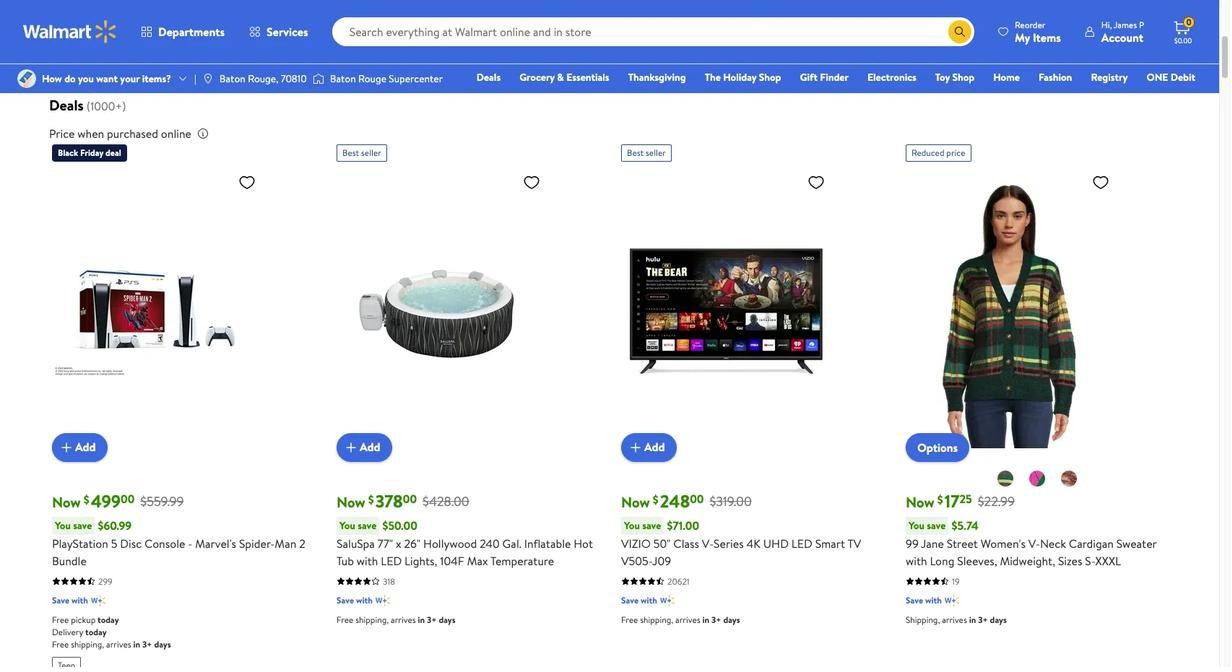 Task type: vqa. For each thing, say whether or not it's contained in the screenshot.
1150w,black
no



Task type: describe. For each thing, give the bounding box(es) containing it.
best for 248
[[627, 146, 644, 159]]

00 for 248
[[690, 491, 704, 507]]

add to favorites list, vizio 50" class v-series 4k uhd led smart tv v505-j09 image
[[808, 173, 825, 191]]

the holiday shop
[[705, 70, 781, 85]]

essentials
[[567, 70, 610, 85]]

toys image
[[341, 0, 393, 31]]

playstation
[[52, 536, 108, 552]]

in inside free pickup today delivery today free shipping, arrives in 3+ days
[[133, 638, 140, 651]]

the
[[705, 70, 721, 85]]

arrives inside free pickup today delivery today free shipping, arrives in 3+ days
[[106, 638, 131, 651]]

rouge
[[358, 71, 387, 86]]

today right pickup
[[98, 614, 119, 626]]

deals (1000+)
[[49, 95, 126, 115]]

save with for 17
[[906, 594, 942, 607]]

walmart+ link
[[1146, 90, 1202, 105]]

now for 499
[[52, 492, 81, 512]]

free shipping, arrives in 3+ days for 248
[[621, 614, 740, 626]]

registry link
[[1085, 69, 1135, 85]]

add to favorites list, playstation 5 disc console - marvel's spider-man 2 bundle image
[[238, 173, 256, 191]]

gift
[[800, 70, 818, 85]]

registry
[[1091, 70, 1128, 85]]

black for black friday deals preview
[[81, 35, 104, 50]]

neck
[[1040, 536, 1066, 552]]

do
[[64, 71, 76, 86]]

beverages
[[952, 45, 996, 60]]

deals down do
[[49, 95, 84, 115]]

tv
[[848, 536, 861, 552]]

hot
[[574, 536, 593, 552]]

1 horizontal spatial home
[[994, 70, 1020, 85]]

black friday deal
[[58, 146, 121, 159]]

$ for 17
[[938, 492, 943, 508]]

with for 17
[[925, 594, 942, 607]]

food & beverages link
[[936, 0, 1012, 60]]

hollywood
[[423, 536, 477, 552]]

add to cart image
[[627, 439, 644, 456]]

price
[[49, 125, 75, 141]]

you inside 'you save $60.99 playstation 5 disc console - marvel's spider-man 2 bundle'
[[55, 518, 71, 533]]

marvel's
[[195, 536, 236, 552]]

walmart plus image for 248
[[660, 594, 675, 608]]

reduced
[[912, 146, 945, 159]]

your
[[120, 71, 140, 86]]

pickup
[[71, 614, 96, 626]]

flash
[[169, 35, 192, 50]]

now for 378
[[337, 492, 365, 512]]

one debit walmart+
[[1147, 70, 1196, 105]]

arrives down 318
[[391, 614, 416, 626]]

seasonal
[[681, 35, 719, 50]]

floor care link
[[850, 0, 925, 50]]

arrives down 20621
[[676, 614, 701, 626]]

toy shop
[[936, 70, 975, 85]]

price
[[947, 146, 966, 159]]

$71.00
[[667, 518, 699, 534]]

rust combo image
[[1061, 470, 1078, 487]]

378
[[376, 489, 403, 513]]

0 horizontal spatial home link
[[416, 0, 491, 50]]

v- inside you save $5.74 99 jane street women's v-neck cardigan sweater with long sleeves, midweight, sizes s-xxxl
[[1029, 536, 1040, 552]]

black friday deals image
[[81, 0, 133, 31]]

00 for 499
[[121, 491, 135, 507]]

0 vertical spatial fashion link
[[503, 0, 578, 50]]

console
[[144, 536, 185, 552]]

add for 248
[[644, 440, 665, 455]]

seller for 248
[[646, 146, 666, 159]]

save for 248
[[621, 594, 639, 607]]

led inside you save $71.00 vizio 50" class v-series 4k uhd led smart tv v505-j09
[[792, 536, 813, 552]]

walmart+
[[1153, 90, 1196, 105]]

with for 499
[[71, 594, 88, 607]]

toy
[[936, 70, 950, 85]]

inflatable
[[524, 536, 571, 552]]

one
[[1147, 70, 1169, 85]]

items
[[1033, 29, 1061, 45]]

2
[[299, 536, 305, 552]]

add to favorites list, saluspa 77" x 26" hollywood 240 gal. inflatable hot tub with led lights, 104f max temperature image
[[523, 173, 540, 191]]

seasonal decor
[[681, 35, 747, 50]]

deals left grocery
[[477, 70, 501, 85]]

shipping, for 248
[[640, 614, 673, 626]]

 image for baton rouge supercenter
[[313, 72, 324, 86]]

shop inside toy shop link
[[953, 70, 975, 85]]

baby image
[[1121, 0, 1173, 31]]

& for garden
[[1053, 35, 1060, 50]]

floor
[[865, 35, 888, 50]]

 image for baton rouge, 70810
[[202, 73, 214, 85]]

you save $5.74 99 jane street women's v-neck cardigan sweater with long sleeves, midweight, sizes s-xxxl
[[906, 518, 1157, 569]]

shop inside the holiday shop link
[[759, 70, 781, 85]]

friday for deal
[[80, 146, 103, 159]]

add button for 378
[[337, 433, 392, 462]]

add for 499
[[75, 440, 96, 455]]

add to cart image for 499
[[58, 439, 75, 456]]

$60.99
[[98, 518, 132, 534]]

$ for 499
[[84, 492, 89, 508]]

add button for 248
[[621, 433, 677, 462]]

104f
[[440, 553, 464, 569]]

search icon image
[[954, 26, 966, 38]]

v505-
[[621, 553, 652, 569]]

save with for 248
[[621, 594, 657, 607]]

options link
[[906, 433, 970, 462]]

want
[[96, 71, 118, 86]]

toys link
[[329, 0, 405, 50]]

gift finder
[[800, 70, 849, 85]]

3+ inside free pickup today delivery today free shipping, arrives in 3+ days
[[142, 638, 152, 651]]

0 $0.00
[[1175, 16, 1192, 46]]

food & beverages
[[952, 35, 996, 60]]

add to cart image for 378
[[342, 439, 360, 456]]

with inside you save $50.00 saluspa 77" x 26" hollywood 240 gal. inflatable hot tub with led lights, 104f max temperature
[[357, 553, 378, 569]]

v- inside you save $71.00 vizio 50" class v-series 4k uhd led smart tv v505-j09
[[702, 536, 714, 552]]

& for essentials
[[557, 70, 564, 85]]

now $ 248 00 $319.00
[[621, 489, 752, 513]]

free pickup today delivery today free shipping, arrives in 3+ days
[[52, 614, 171, 651]]

$ for 378
[[368, 492, 374, 508]]

99
[[906, 536, 919, 552]]

299
[[98, 576, 113, 588]]

00 for 378
[[403, 491, 417, 507]]

you for 17
[[909, 518, 925, 533]]

kitchen and dining image
[[775, 0, 827, 31]]

home image
[[428, 0, 480, 31]]

now $ 499 00 $559.99
[[52, 489, 184, 513]]

$319.00
[[710, 493, 752, 511]]

tech image
[[254, 0, 306, 31]]

green combo image
[[997, 470, 1014, 487]]

you save $50.00 saluspa 77" x 26" hollywood 240 gal. inflatable hot tub with led lights, 104f max temperature
[[337, 518, 593, 569]]

save for 499
[[52, 594, 69, 607]]

0 horizontal spatial fashion
[[524, 35, 557, 50]]

50"
[[654, 536, 671, 552]]

 image for how do you want your items?
[[17, 69, 36, 88]]

with inside you save $5.74 99 jane street women's v-neck cardigan sweater with long sleeves, midweight, sizes s-xxxl
[[906, 553, 927, 569]]

-
[[188, 536, 192, 552]]

how do you want your items?
[[42, 71, 171, 86]]

saluspa
[[337, 536, 375, 552]]

flash deals link
[[156, 0, 231, 50]]

flash deals
[[169, 35, 218, 50]]

how
[[42, 71, 62, 86]]

sleeves,
[[958, 553, 998, 569]]

$5.74
[[952, 518, 979, 534]]

baton rouge supercenter
[[330, 71, 443, 86]]

save with for 378
[[337, 594, 373, 607]]

j09
[[652, 553, 671, 569]]

& for dining
[[815, 35, 822, 50]]

reduced price
[[912, 146, 966, 159]]

you
[[78, 71, 94, 86]]

x
[[396, 536, 402, 552]]

best for 378
[[342, 146, 359, 159]]

bundle
[[52, 553, 87, 569]]



Task type: locate. For each thing, give the bounding box(es) containing it.
1 horizontal spatial add
[[360, 440, 380, 455]]

4 $ from the left
[[938, 492, 943, 508]]

garden
[[1063, 35, 1093, 50]]

4 save with from the left
[[906, 594, 942, 607]]

led down 77" in the left of the page
[[381, 553, 402, 569]]

when
[[78, 125, 104, 141]]

00 inside now $ 248 00 $319.00
[[690, 491, 704, 507]]

items?
[[142, 71, 171, 86]]

2 walmart plus image from the left
[[945, 594, 959, 608]]

2 add button from the left
[[337, 433, 392, 462]]

my
[[1015, 29, 1030, 45]]

black down the price
[[58, 146, 78, 159]]

4 you from the left
[[909, 518, 925, 533]]

1 horizontal spatial  image
[[202, 73, 214, 85]]

free shipping, arrives in 3+ days down 318
[[337, 614, 456, 626]]

save
[[73, 518, 92, 533], [358, 518, 377, 533], [642, 518, 661, 533], [927, 518, 946, 533]]

seller for 378
[[361, 146, 381, 159]]

$ for 248
[[653, 492, 659, 508]]

shipping,
[[906, 614, 940, 626]]

arrives
[[391, 614, 416, 626], [676, 614, 701, 626], [942, 614, 967, 626], [106, 638, 131, 651]]

2 horizontal spatial add button
[[621, 433, 677, 462]]

home
[[440, 35, 467, 50], [994, 70, 1020, 85]]

best seller for 378
[[342, 146, 381, 159]]

1 horizontal spatial seller
[[646, 146, 666, 159]]

save with down "v505-"
[[621, 594, 657, 607]]

shop right toy
[[953, 70, 975, 85]]

walmart plus image down 318
[[376, 594, 390, 608]]

1 vertical spatial fashion link
[[1032, 69, 1079, 85]]

you for 378
[[340, 518, 355, 533]]

seasonal decor link
[[676, 0, 751, 50]]

0 horizontal spatial shop
[[759, 70, 781, 85]]

delivery
[[52, 626, 83, 638]]

departments
[[158, 24, 225, 40]]

baton rouge, 70810
[[220, 71, 307, 86]]

shipping, down pickup
[[71, 638, 104, 651]]

1 $ from the left
[[84, 492, 89, 508]]

1 walmart plus image from the left
[[91, 594, 105, 608]]

now left 499
[[52, 492, 81, 512]]

0 vertical spatial friday
[[106, 35, 133, 50]]

account
[[1102, 29, 1144, 45]]

add to favorites list, 99 jane street women's v-neck cardigan sweater with long sleeves, midweight, sizes s-xxxl image
[[1092, 173, 1110, 191]]

2 add to cart image from the left
[[342, 439, 360, 456]]

floorcare image
[[861, 0, 913, 31]]

p
[[1139, 18, 1144, 31]]

cardigan
[[1069, 536, 1114, 552]]

black for black friday deal
[[58, 146, 78, 159]]

you inside you save $5.74 99 jane street women's v-neck cardigan sweater with long sleeves, midweight, sizes s-xxxl
[[909, 518, 925, 533]]

now left 378
[[337, 492, 365, 512]]

jane
[[921, 536, 944, 552]]

walmart plus image
[[91, 594, 105, 608], [376, 594, 390, 608]]

led right uhd
[[792, 536, 813, 552]]

baton for baton rouge, 70810
[[220, 71, 246, 86]]

save up "playstation"
[[73, 518, 92, 533]]

0 horizontal spatial walmart plus image
[[660, 594, 675, 608]]

rouge,
[[248, 71, 279, 86]]

0 horizontal spatial seller
[[361, 146, 381, 159]]

walmart plus image for 17
[[945, 594, 959, 608]]

1 horizontal spatial shop
[[953, 70, 975, 85]]

Search search field
[[332, 17, 975, 46]]

save with up pickup
[[52, 594, 88, 607]]

2 seller from the left
[[646, 146, 666, 159]]

playstation 5 disc console - marvel's spider-man 2 bundle image
[[52, 167, 262, 451]]

now for 248
[[621, 492, 650, 512]]

save with for 499
[[52, 594, 88, 607]]

0 horizontal spatial fashion link
[[503, 0, 578, 50]]

2 horizontal spatial 00
[[690, 491, 704, 507]]

black down black friday deals image
[[81, 35, 104, 50]]

00 up $71.00
[[690, 491, 704, 507]]

|
[[194, 71, 196, 86]]

save up saluspa in the bottom of the page
[[358, 518, 377, 533]]

1 seller from the left
[[361, 146, 381, 159]]

gift finder link
[[794, 69, 855, 85]]

arrives right delivery
[[106, 638, 131, 651]]

$ inside now $ 499 00 $559.99
[[84, 492, 89, 508]]

$ left 499
[[84, 492, 89, 508]]

4 now from the left
[[906, 492, 935, 512]]

save up 50"
[[642, 518, 661, 533]]

add to cart image
[[58, 439, 75, 456], [342, 439, 360, 456]]

save inside you save $5.74 99 jane street women's v-neck cardigan sweater with long sleeves, midweight, sizes s-xxxl
[[927, 518, 946, 533]]

pink combo image
[[1029, 470, 1046, 487]]

patio
[[1028, 35, 1051, 50]]

2 00 from the left
[[403, 491, 417, 507]]

saluspa 77" x 26" hollywood 240 gal. inflatable hot tub with led lights, 104f max temperature image
[[337, 167, 546, 451]]

baton left rouge
[[330, 71, 356, 86]]

flash deals image
[[168, 0, 220, 31]]

deals inside 'black friday deals preview'
[[76, 45, 100, 60]]

0 horizontal spatial free shipping, arrives in 3+ days
[[337, 614, 456, 626]]

save inside you save $71.00 vizio 50" class v-series 4k uhd led smart tv v505-j09
[[642, 518, 661, 533]]

black inside 'black friday deals preview'
[[81, 35, 104, 50]]

with for 378
[[356, 594, 373, 607]]

now for 17
[[906, 492, 935, 512]]

save for 378
[[337, 594, 354, 607]]

$ left 248
[[653, 492, 659, 508]]

gal.
[[503, 536, 522, 552]]

baby link
[[1110, 0, 1185, 50]]

1 horizontal spatial fashion
[[1039, 70, 1073, 85]]

free shipping, arrives in 3+ days for 378
[[337, 614, 456, 626]]

$ inside now $ 248 00 $319.00
[[653, 492, 659, 508]]

you up "99"
[[909, 518, 925, 533]]

00 inside "now $ 378 00 $428.00"
[[403, 491, 417, 507]]

1 horizontal spatial home link
[[987, 69, 1027, 85]]

0 horizontal spatial  image
[[17, 69, 36, 88]]

5
[[111, 536, 117, 552]]

Walmart Site-Wide search field
[[332, 17, 975, 46]]

save up jane
[[927, 518, 946, 533]]

online
[[161, 125, 191, 141]]

 image
[[17, 69, 36, 88], [313, 72, 324, 86], [202, 73, 214, 85]]

free shipping, arrives in 3+ days down 20621
[[621, 614, 740, 626]]

reorder
[[1015, 18, 1046, 31]]

save for 378
[[358, 518, 377, 533]]

video games image
[[601, 0, 653, 31]]

women's
[[981, 536, 1026, 552]]

2 baton from the left
[[330, 71, 356, 86]]

0 horizontal spatial led
[[381, 553, 402, 569]]

home down beverages
[[994, 70, 1020, 85]]

1 save from the left
[[73, 518, 92, 533]]

walmart plus image for 499
[[91, 594, 105, 608]]

0 vertical spatial home
[[440, 35, 467, 50]]

2 horizontal spatial add
[[644, 440, 665, 455]]

1 horizontal spatial shipping,
[[356, 614, 389, 626]]

today
[[98, 614, 119, 626], [85, 626, 107, 638]]

save with down "tub"
[[337, 594, 373, 607]]

walmart plus image down the '299'
[[91, 594, 105, 608]]

you
[[55, 518, 71, 533], [340, 518, 355, 533], [624, 518, 640, 533], [909, 518, 925, 533]]

00 inside now $ 499 00 $559.99
[[121, 491, 135, 507]]

baton for baton rouge supercenter
[[330, 71, 356, 86]]

2 v- from the left
[[1029, 536, 1040, 552]]

1 save from the left
[[52, 594, 69, 607]]

purchased
[[107, 125, 158, 141]]

318
[[383, 576, 395, 588]]

lights,
[[405, 553, 437, 569]]

0 horizontal spatial add button
[[52, 433, 107, 462]]

$ inside "now $ 378 00 $428.00"
[[368, 492, 374, 508]]

2 best from the left
[[627, 146, 644, 159]]

toy shop link
[[929, 69, 981, 85]]

0 horizontal spatial v-
[[702, 536, 714, 552]]

$ inside now $ 17 25 $22.99
[[938, 492, 943, 508]]

26"
[[404, 536, 421, 552]]

0 horizontal spatial walmart plus image
[[91, 594, 105, 608]]

0 horizontal spatial shipping,
[[71, 638, 104, 651]]

00 up the $50.00
[[403, 491, 417, 507]]

clear search field text image
[[931, 26, 943, 37]]

tub
[[337, 553, 354, 569]]

1 horizontal spatial 00
[[403, 491, 417, 507]]

4 save from the left
[[906, 594, 923, 607]]

save inside 'you save $60.99 playstation 5 disc console - marvel's spider-man 2 bundle'
[[73, 518, 92, 533]]

$ left "17" on the right bottom
[[938, 492, 943, 508]]

food
[[958, 35, 981, 50]]

& right dining on the top of the page
[[815, 35, 822, 50]]

& inside food & beverages
[[983, 35, 990, 50]]

$
[[84, 492, 89, 508], [368, 492, 374, 508], [653, 492, 659, 508], [938, 492, 943, 508]]

sizes
[[1058, 553, 1083, 569]]

& inside kitchen & dining
[[815, 35, 822, 50]]

2 horizontal spatial  image
[[313, 72, 324, 86]]

1 vertical spatial black
[[58, 146, 78, 159]]

today right delivery
[[85, 626, 107, 638]]

now inside "now $ 378 00 $428.00"
[[337, 492, 365, 512]]

0 horizontal spatial add
[[75, 440, 96, 455]]

0 vertical spatial home link
[[416, 0, 491, 50]]

1 best from the left
[[342, 146, 359, 159]]

3 save from the left
[[642, 518, 661, 533]]

1 horizontal spatial walmart plus image
[[945, 594, 959, 608]]

1 walmart plus image from the left
[[660, 594, 675, 608]]

1 horizontal spatial led
[[792, 536, 813, 552]]

$0.00
[[1175, 35, 1192, 46]]

 image right 70810
[[313, 72, 324, 86]]

now left "17" on the right bottom
[[906, 492, 935, 512]]

vizio 50" class v-series 4k uhd led smart tv v505-j09 image
[[621, 167, 831, 451]]

1 horizontal spatial best seller
[[627, 146, 666, 159]]

3 add button from the left
[[621, 433, 677, 462]]

walmart image
[[23, 20, 117, 43]]

save up "shipping,"
[[906, 594, 923, 607]]

patio & garden
[[1028, 35, 1093, 50]]

free
[[52, 614, 69, 626], [337, 614, 354, 626], [621, 614, 638, 626], [52, 638, 69, 651]]

arrives right "shipping,"
[[942, 614, 967, 626]]

friday down black friday deals image
[[106, 35, 133, 50]]

you save $60.99 playstation 5 disc console - marvel's spider-man 2 bundle
[[52, 518, 305, 569]]

black friday deals preview link
[[69, 0, 145, 60]]

add up 378
[[360, 440, 380, 455]]

1 horizontal spatial best
[[627, 146, 644, 159]]

save with up "shipping,"
[[906, 594, 942, 607]]

1 best seller from the left
[[342, 146, 381, 159]]

1 vertical spatial fashion
[[1039, 70, 1073, 85]]

now inside now $ 248 00 $319.00
[[621, 492, 650, 512]]

&
[[815, 35, 822, 50], [983, 35, 990, 50], [1053, 35, 1060, 50], [557, 70, 564, 85]]

99 jane street women's v-neck cardigan sweater with long sleeves, midweight, sizes s-xxxl image
[[906, 167, 1116, 451]]

home link down beverages
[[987, 69, 1027, 85]]

3 $ from the left
[[653, 492, 659, 508]]

save down "tub"
[[337, 594, 354, 607]]

midweight,
[[1000, 553, 1056, 569]]

0 horizontal spatial best
[[342, 146, 359, 159]]

floor care
[[865, 35, 909, 50]]

2 save from the left
[[358, 518, 377, 533]]

0 horizontal spatial black
[[58, 146, 78, 159]]

food & beverages image
[[948, 0, 1000, 31]]

add button up 248
[[621, 433, 677, 462]]

1 add from the left
[[75, 440, 96, 455]]

v- up midweight,
[[1029, 536, 1040, 552]]

sweater
[[1117, 536, 1157, 552]]

max
[[467, 553, 488, 569]]

fashion link down patio & garden
[[1032, 69, 1079, 85]]

friday down when
[[80, 146, 103, 159]]

seasonal decor image
[[688, 0, 740, 31]]

you inside you save $50.00 saluspa 77" x 26" hollywood 240 gal. inflatable hot tub with led lights, 104f max temperature
[[340, 518, 355, 533]]

1 vertical spatial home
[[994, 70, 1020, 85]]

baton
[[220, 71, 246, 86], [330, 71, 356, 86]]

1 now from the left
[[52, 492, 81, 512]]

walmart plus image down 20621
[[660, 594, 675, 608]]

add up 499
[[75, 440, 96, 455]]

vizio
[[621, 536, 651, 552]]

black friday deals preview
[[76, 35, 137, 60]]

shipping,
[[356, 614, 389, 626], [640, 614, 673, 626], [71, 638, 104, 651]]

home down home image
[[440, 35, 467, 50]]

s-
[[1085, 553, 1096, 569]]

walmart plus image
[[660, 594, 675, 608], [945, 594, 959, 608]]

save up delivery
[[52, 594, 69, 607]]

days inside free pickup today delivery today free shipping, arrives in 3+ days
[[154, 638, 171, 651]]

fashion image
[[514, 0, 566, 31]]

walmart plus image down 19
[[945, 594, 959, 608]]

3 00 from the left
[[690, 491, 704, 507]]

with for 248
[[641, 594, 657, 607]]

now left 248
[[621, 492, 650, 512]]

1 v- from the left
[[702, 536, 714, 552]]

grocery
[[520, 70, 555, 85]]

home link
[[416, 0, 491, 50], [987, 69, 1027, 85]]

add button up 499
[[52, 433, 107, 462]]

& for beverages
[[983, 35, 990, 50]]

walmart plus image for 378
[[376, 594, 390, 608]]

70810
[[281, 71, 307, 86]]

0 horizontal spatial add to cart image
[[58, 439, 75, 456]]

save down "v505-"
[[621, 594, 639, 607]]

now inside now $ 17 25 $22.99
[[906, 492, 935, 512]]

2 shop from the left
[[953, 70, 975, 85]]

1 horizontal spatial add button
[[337, 433, 392, 462]]

1 vertical spatial friday
[[80, 146, 103, 159]]

you up saluspa in the bottom of the page
[[340, 518, 355, 533]]

$ left 378
[[368, 492, 374, 508]]

shipping, down 318
[[356, 614, 389, 626]]

thanksgiving
[[628, 70, 686, 85]]

1 vertical spatial home link
[[987, 69, 1027, 85]]

deals up you
[[76, 45, 100, 60]]

shipping, for 378
[[356, 614, 389, 626]]

grocery & essentials link
[[513, 69, 616, 85]]

deals inside "link"
[[194, 35, 218, 50]]

3 now from the left
[[621, 492, 650, 512]]

1 horizontal spatial fashion link
[[1032, 69, 1079, 85]]

1 save with from the left
[[52, 594, 88, 607]]

deals
[[194, 35, 218, 50], [76, 45, 100, 60], [477, 70, 501, 85], [49, 95, 84, 115]]

deal
[[105, 146, 121, 159]]

4 save from the left
[[927, 518, 946, 533]]

1 horizontal spatial free shipping, arrives in 3+ days
[[621, 614, 740, 626]]

fashion link up grocery
[[503, 0, 578, 50]]

decor
[[721, 35, 747, 50]]

3 you from the left
[[624, 518, 640, 533]]

shipping, inside free pickup today delivery today free shipping, arrives in 3+ days
[[71, 638, 104, 651]]

0 horizontal spatial best seller
[[342, 146, 381, 159]]

you up "playstation"
[[55, 518, 71, 533]]

led inside you save $50.00 saluspa 77" x 26" hollywood 240 gal. inflatable hot tub with led lights, 104f max temperature
[[381, 553, 402, 569]]

add button for 499
[[52, 433, 107, 462]]

$50.00
[[383, 518, 418, 534]]

v- right class
[[702, 536, 714, 552]]

shipping, down 20621
[[640, 614, 673, 626]]

james
[[1114, 18, 1137, 31]]

0 horizontal spatial friday
[[80, 146, 103, 159]]

you for 248
[[624, 518, 640, 533]]

& right patio on the right of the page
[[1053, 35, 1060, 50]]

dining
[[787, 45, 814, 60]]

home link up the 'deals' link
[[416, 0, 491, 50]]

you up 'vizio'
[[624, 518, 640, 533]]

1 horizontal spatial walmart plus image
[[376, 594, 390, 608]]

0 horizontal spatial 00
[[121, 491, 135, 507]]

2 now from the left
[[337, 492, 365, 512]]

240
[[480, 536, 500, 552]]

1 add button from the left
[[52, 433, 107, 462]]

& right grocery
[[557, 70, 564, 85]]

1 shop from the left
[[759, 70, 781, 85]]

save for 248
[[642, 518, 661, 533]]

3 save with from the left
[[621, 594, 657, 607]]

legal information image
[[197, 128, 209, 139]]

2 horizontal spatial shipping,
[[640, 614, 673, 626]]

 image right |
[[202, 73, 214, 85]]

now inside now $ 499 00 $559.99
[[52, 492, 81, 512]]

3 save from the left
[[621, 594, 639, 607]]

248
[[660, 489, 690, 513]]

baton left the rouge,
[[220, 71, 246, 86]]

0 vertical spatial led
[[792, 536, 813, 552]]

video games link
[[590, 0, 665, 50]]

2 walmart plus image from the left
[[376, 594, 390, 608]]

days
[[439, 614, 456, 626], [724, 614, 740, 626], [990, 614, 1007, 626], [154, 638, 171, 651]]

2 free shipping, arrives in 3+ days from the left
[[621, 614, 740, 626]]

1 horizontal spatial baton
[[330, 71, 356, 86]]

0 vertical spatial black
[[81, 35, 104, 50]]

1 you from the left
[[55, 518, 71, 533]]

2 add from the left
[[360, 440, 380, 455]]

20621
[[668, 576, 690, 588]]

2 save with from the left
[[337, 594, 373, 607]]

2 $ from the left
[[368, 492, 374, 508]]

1 horizontal spatial friday
[[106, 35, 133, 50]]

2 you from the left
[[340, 518, 355, 533]]

fashion down patio & garden
[[1039, 70, 1073, 85]]

with
[[357, 553, 378, 569], [906, 553, 927, 569], [71, 594, 88, 607], [356, 594, 373, 607], [641, 594, 657, 607], [925, 594, 942, 607]]

supercenter
[[389, 71, 443, 86]]

0 vertical spatial fashion
[[524, 35, 557, 50]]

best seller for 248
[[627, 146, 666, 159]]

1 add to cart image from the left
[[58, 439, 75, 456]]

friday for deals
[[106, 35, 133, 50]]

patio & garden image
[[1035, 0, 1087, 31]]

add
[[75, 440, 96, 455], [360, 440, 380, 455], [644, 440, 665, 455]]

best
[[342, 146, 359, 159], [627, 146, 644, 159]]

grocery & essentials
[[520, 70, 610, 85]]

$22.99
[[978, 493, 1015, 511]]

games
[[627, 35, 655, 50]]

1 horizontal spatial black
[[81, 35, 104, 50]]

1 vertical spatial led
[[381, 553, 402, 569]]

1 free shipping, arrives in 3+ days from the left
[[337, 614, 456, 626]]

0 horizontal spatial baton
[[220, 71, 246, 86]]

save inside you save $50.00 saluspa 77" x 26" hollywood 240 gal. inflatable hot tub with led lights, 104f max temperature
[[358, 518, 377, 533]]

led
[[792, 536, 813, 552], [381, 553, 402, 569]]

add up 248
[[644, 440, 665, 455]]

add for 378
[[360, 440, 380, 455]]

deals right flash
[[194, 35, 218, 50]]

add button up 378
[[337, 433, 392, 462]]

save for 17
[[906, 594, 923, 607]]

shop right holiday
[[759, 70, 781, 85]]

1 baton from the left
[[220, 71, 246, 86]]

fashion down the fashion image
[[524, 35, 557, 50]]

electronics link
[[861, 69, 923, 85]]

you inside you save $71.00 vizio 50" class v-series 4k uhd led smart tv v505-j09
[[624, 518, 640, 533]]

 image left how
[[17, 69, 36, 88]]

& right food
[[983, 35, 990, 50]]

friday inside 'black friday deals preview'
[[106, 35, 133, 50]]

1 horizontal spatial v-
[[1029, 536, 1040, 552]]

tech
[[270, 35, 290, 50]]

2 best seller from the left
[[627, 146, 666, 159]]

electronics
[[868, 70, 917, 85]]

3 add from the left
[[644, 440, 665, 455]]

1 horizontal spatial add to cart image
[[342, 439, 360, 456]]

save
[[52, 594, 69, 607], [337, 594, 354, 607], [621, 594, 639, 607], [906, 594, 923, 607]]

1 00 from the left
[[121, 491, 135, 507]]

2 save from the left
[[337, 594, 354, 607]]

class
[[674, 536, 699, 552]]

0 horizontal spatial home
[[440, 35, 467, 50]]

video games
[[599, 35, 655, 50]]

00 up $60.99
[[121, 491, 135, 507]]

25
[[960, 491, 972, 507]]

kitchen & dining link
[[763, 0, 838, 60]]

next slide for chipmodulewithimages list image
[[1121, 3, 1156, 37]]

save for 17
[[927, 518, 946, 533]]



